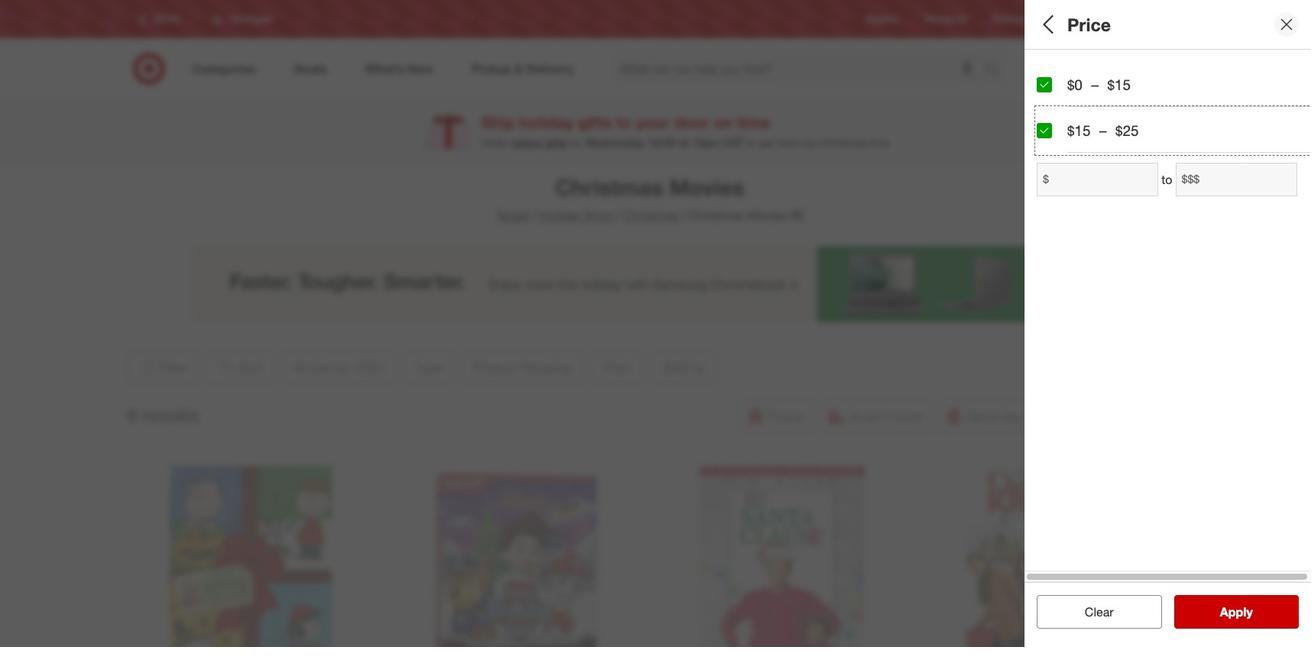 Task type: vqa. For each thing, say whether or not it's contained in the screenshot.
Sheba Perfect Portions Cuts In Gravy Wet Cat Food - 2.6oz image
no



Task type: locate. For each thing, give the bounding box(es) containing it.
1 horizontal spatial results
[[1230, 605, 1269, 620]]

1 vertical spatial results
[[1230, 605, 1269, 620]]

movies
[[1037, 133, 1071, 146], [670, 173, 745, 201], [1037, 187, 1071, 200], [748, 208, 787, 223]]

1 vertical spatial holiday
[[540, 208, 581, 223]]

by up shipping
[[1090, 60, 1106, 78]]

by inside arrives by 12/24 holiday shipping
[[1090, 60, 1106, 78]]

0 horizontal spatial /
[[533, 208, 537, 223]]

clear all
[[1077, 605, 1122, 620]]

results right 9
[[142, 404, 199, 425]]

/ right shop
[[616, 208, 620, 223]]

by down holiday
[[571, 136, 582, 149]]

0 vertical spatial $15
[[1108, 76, 1131, 93]]

results inside button
[[1230, 605, 1269, 620]]

/ right "target" link at the top left
[[533, 208, 537, 223]]

0 vertical spatial holiday
[[1037, 80, 1073, 93]]

1 horizontal spatial gifts
[[578, 113, 612, 132]]

cst
[[723, 136, 744, 149]]

circle
[[1081, 13, 1105, 25]]

clear inside price dialog
[[1085, 605, 1114, 620]]

holiday down arrives on the right top
[[1037, 80, 1073, 93]]

$15 right $15  –  $25 checkbox
[[1068, 122, 1091, 139]]

registry
[[866, 13, 900, 25]]

2 vertical spatial to
[[1162, 172, 1173, 187]]

0 horizontal spatial results
[[142, 404, 199, 425]]

1 vertical spatial to
[[747, 136, 757, 149]]

None text field
[[1176, 163, 1298, 197]]

1 horizontal spatial $15
[[1108, 76, 1131, 93]]

2 clear from the left
[[1085, 605, 1114, 620]]

1 clear from the left
[[1077, 605, 1106, 620]]

2 / from the left
[[616, 208, 620, 223]]

1 horizontal spatial /
[[616, 208, 620, 223]]

christmas link
[[623, 208, 679, 223]]

christmas movies target / holiday shop / christmas / christmas movies (9)
[[496, 173, 804, 223]]

results
[[142, 404, 199, 425], [1230, 605, 1269, 620]]

gifts down holiday
[[545, 136, 568, 149]]

apply
[[1220, 605, 1253, 620]]

2 horizontal spatial by
[[1090, 60, 1106, 78]]

see results
[[1204, 605, 1269, 620]]

to
[[616, 113, 632, 132], [747, 136, 757, 149], [1162, 172, 1173, 187]]

target circle
[[1054, 13, 1105, 25]]

eve.
[[872, 136, 891, 149]]

0 vertical spatial target
[[1054, 13, 1079, 25]]

clear
[[1077, 605, 1106, 620], [1085, 605, 1114, 620]]

movies down type
[[1037, 133, 1071, 146]]

search
[[978, 62, 1015, 78]]

1 vertical spatial gifts
[[545, 136, 568, 149]]

to right grouping
[[1162, 172, 1173, 187]]

ship
[[481, 113, 515, 132]]

door
[[674, 113, 709, 132]]

none text field inside price dialog
[[1037, 163, 1159, 197]]

None text field
[[1037, 163, 1159, 197]]

12/20
[[649, 136, 676, 149]]

gifts up wednesday,
[[578, 113, 612, 132]]

shop
[[584, 208, 613, 223]]

target inside 'christmas movies target / holiday shop / christmas / christmas movies (9)'
[[496, 208, 529, 223]]

target
[[1054, 13, 1079, 25], [496, 208, 529, 223]]

holiday
[[519, 113, 574, 132]]

at
[[679, 136, 689, 149]]

movies inside the product grouping movies
[[1037, 187, 1071, 200]]

price
[[1068, 13, 1111, 35]]

all
[[1037, 13, 1058, 35]]

Include out of stock checkbox
[[1037, 332, 1052, 347]]

clear inside all filters dialog
[[1077, 605, 1106, 620]]

product
[[1037, 167, 1092, 185]]

to up wednesday,
[[616, 113, 632, 132]]

movies down the product at the right top
[[1037, 187, 1071, 200]]

1 horizontal spatial target
[[1054, 13, 1079, 25]]

0 horizontal spatial by
[[571, 136, 582, 149]]

0 horizontal spatial $15
[[1068, 122, 1091, 139]]

holiday inside arrives by 12/24 holiday shipping
[[1037, 80, 1073, 93]]

to left get
[[747, 136, 757, 149]]

1 horizontal spatial holiday
[[1037, 80, 1073, 93]]

christmas up shop
[[555, 173, 664, 201]]

/
[[533, 208, 537, 223], [616, 208, 620, 223], [682, 208, 686, 223]]

all filters dialog
[[1025, 0, 1312, 647]]

0 horizontal spatial holiday
[[540, 208, 581, 223]]

holiday left shop
[[540, 208, 581, 223]]

apply button
[[1174, 595, 1299, 629]]

2 horizontal spatial to
[[1162, 172, 1173, 187]]

results right see
[[1230, 605, 1269, 620]]

all filters
[[1037, 13, 1111, 35]]

0 vertical spatial to
[[616, 113, 632, 132]]

by
[[1090, 60, 1106, 78], [571, 136, 582, 149], [805, 136, 817, 149]]

0 vertical spatial gifts
[[578, 113, 612, 132]]

christmas
[[820, 136, 869, 149], [555, 173, 664, 201], [623, 208, 679, 223], [689, 208, 745, 223]]

to inside price dialog
[[1162, 172, 1173, 187]]

2 horizontal spatial /
[[682, 208, 686, 223]]

get
[[760, 136, 775, 149]]

1 vertical spatial target
[[496, 208, 529, 223]]

0 horizontal spatial gifts
[[545, 136, 568, 149]]

gifts
[[578, 113, 612, 132], [545, 136, 568, 149]]

/ right christmas link
[[682, 208, 686, 223]]

christmas left the eve.
[[820, 136, 869, 149]]

christmas inside ship holiday gifts to your door on time order select gifts by wednesday, 12/20 at 12pm cst to get them by christmas eve.
[[820, 136, 869, 149]]

0 horizontal spatial target
[[496, 208, 529, 223]]

none text field inside price dialog
[[1176, 163, 1298, 197]]

12/24
[[1110, 60, 1148, 78]]

1 / from the left
[[533, 208, 537, 223]]

$15
[[1108, 76, 1131, 93], [1068, 122, 1091, 139]]

by right them
[[805, 136, 817, 149]]

$15 right $0
[[1108, 76, 1131, 93]]

9
[[127, 404, 137, 425]]

holiday
[[1037, 80, 1073, 93], [540, 208, 581, 223]]

on
[[714, 113, 733, 132]]

0 vertical spatial results
[[142, 404, 199, 425]]



Task type: describe. For each thing, give the bounding box(es) containing it.
target link
[[496, 208, 529, 223]]

clear for clear
[[1085, 605, 1114, 620]]

3 / from the left
[[682, 208, 686, 223]]

What can we help you find? suggestions appear below search field
[[611, 52, 989, 86]]

target inside target circle link
[[1054, 13, 1079, 25]]

time
[[737, 113, 771, 132]]

12pm
[[692, 136, 720, 149]]

$0  –  $15
[[1068, 76, 1131, 93]]

wednesday,
[[585, 136, 646, 149]]

clear for clear all
[[1077, 605, 1106, 620]]

grouping
[[1096, 167, 1160, 185]]

$15  –  $25 checkbox
[[1037, 123, 1052, 138]]

your
[[636, 113, 670, 132]]

(9)
[[791, 208, 804, 223]]

registry link
[[866, 13, 900, 26]]

target circle link
[[1054, 13, 1105, 26]]

ship holiday gifts to your door on time order select gifts by wednesday, 12/20 at 12pm cst to get them by christmas eve.
[[481, 113, 891, 149]]

weekly
[[925, 13, 954, 25]]

1 horizontal spatial to
[[747, 136, 757, 149]]

redcard link
[[993, 13, 1029, 26]]

shipping
[[1076, 80, 1118, 93]]

clear button
[[1037, 595, 1162, 629]]

filters
[[1063, 13, 1111, 35]]

them
[[778, 136, 802, 149]]

movies down 12pm
[[670, 173, 745, 201]]

advertisement region
[[191, 246, 1109, 322]]

movies left the (9)
[[748, 208, 787, 223]]

results for see results
[[1230, 605, 1269, 620]]

clear all button
[[1037, 595, 1162, 629]]

see results button
[[1174, 595, 1299, 629]]

$25
[[1116, 122, 1139, 139]]

0 horizontal spatial to
[[616, 113, 632, 132]]

product grouping movies
[[1037, 167, 1160, 200]]

$0  –  $15 checkbox
[[1037, 77, 1052, 92]]

arrives by 12/24 holiday shipping
[[1037, 60, 1148, 93]]

select
[[512, 136, 542, 149]]

redcard
[[993, 13, 1029, 25]]

$15  –  $25
[[1068, 122, 1139, 139]]

order
[[481, 136, 509, 149]]

ad
[[957, 13, 968, 25]]

search button
[[978, 52, 1015, 89]]

9 results
[[127, 404, 199, 425]]

results for 9 results
[[142, 404, 199, 425]]

christmas right shop
[[623, 208, 679, 223]]

all
[[1110, 605, 1122, 620]]

price dialog
[[1025, 0, 1312, 647]]

type movies
[[1037, 114, 1071, 146]]

type
[[1037, 114, 1069, 131]]

holiday shop link
[[540, 208, 613, 223]]

weekly ad link
[[925, 13, 968, 26]]

$0
[[1068, 76, 1083, 93]]

1 vertical spatial $15
[[1068, 122, 1091, 139]]

weekly ad
[[925, 13, 968, 25]]

1 horizontal spatial by
[[805, 136, 817, 149]]

holiday inside 'christmas movies target / holiday shop / christmas / christmas movies (9)'
[[540, 208, 581, 223]]

see
[[1204, 605, 1226, 620]]

christmas right christmas link
[[689, 208, 745, 223]]

arrives
[[1037, 60, 1086, 78]]



